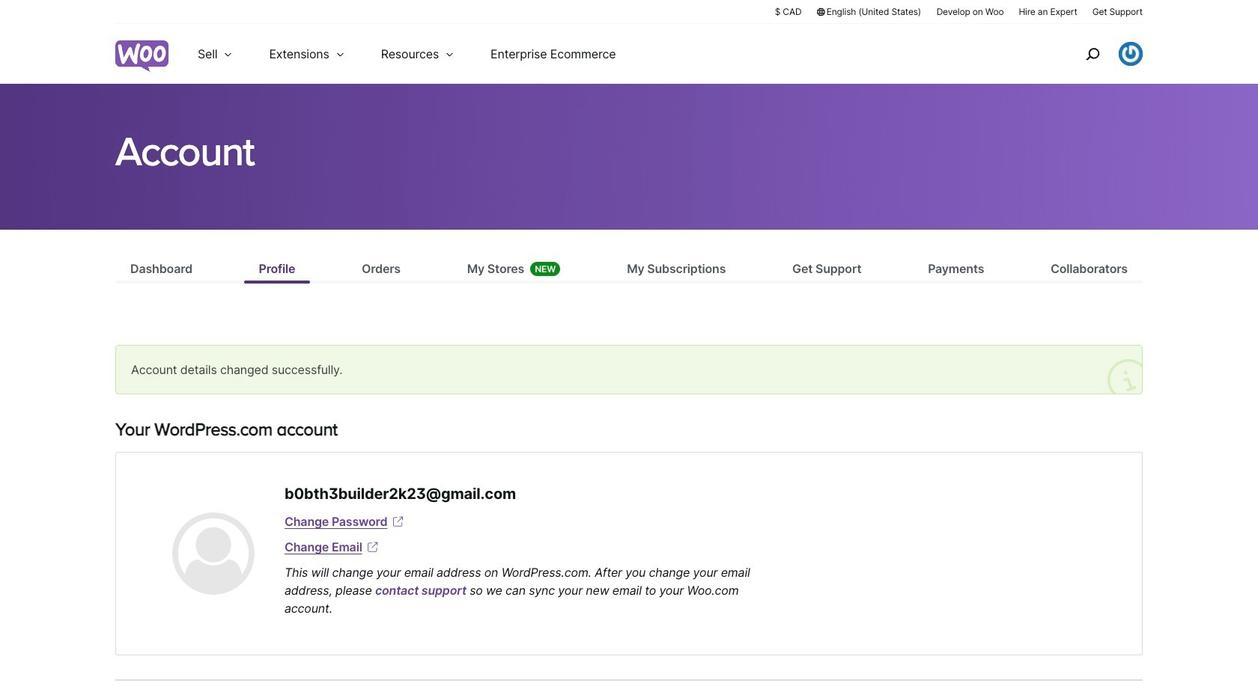 Task type: vqa. For each thing, say whether or not it's contained in the screenshot.
the Open account menu Icon
yes



Task type: locate. For each thing, give the bounding box(es) containing it.
service navigation menu element
[[1054, 30, 1143, 78]]

search image
[[1081, 42, 1105, 66]]

alert
[[115, 345, 1143, 395]]

external link image
[[365, 540, 380, 555]]

open account menu image
[[1119, 42, 1143, 66]]



Task type: describe. For each thing, give the bounding box(es) containing it.
gravatar image image
[[172, 513, 255, 595]]

external link image
[[390, 514, 405, 529]]



